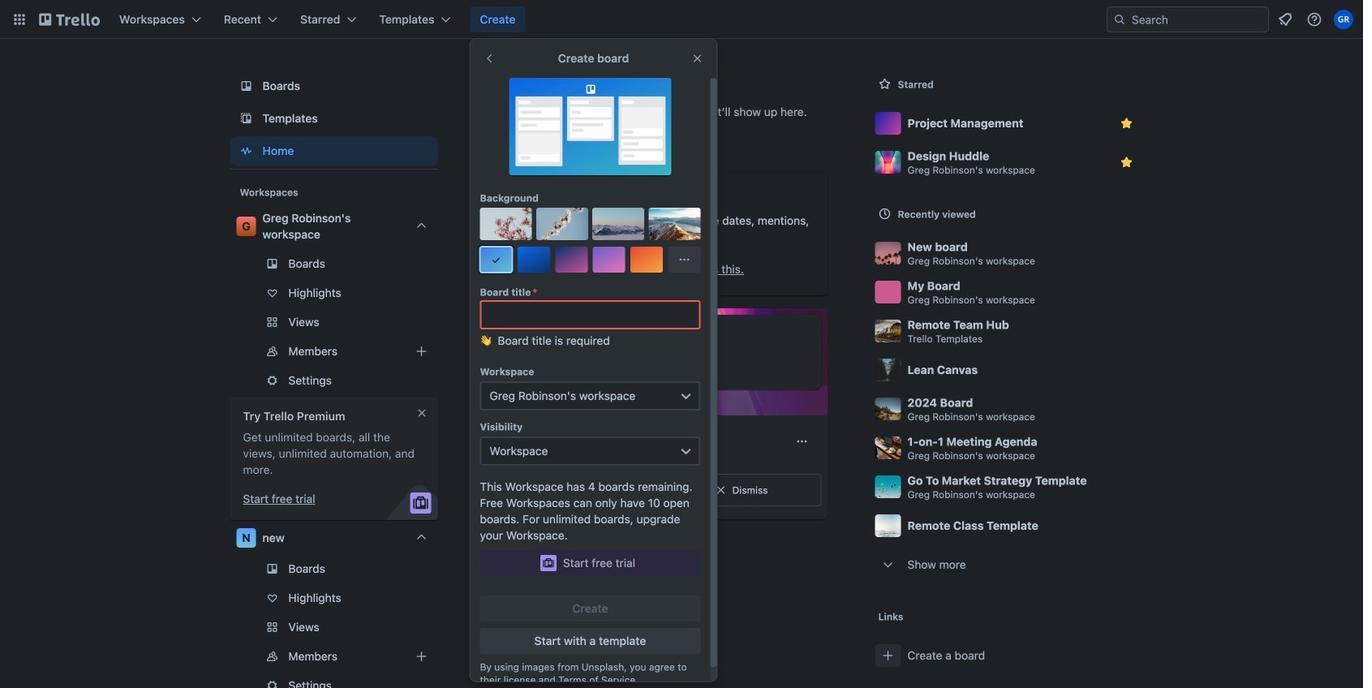 Task type: vqa. For each thing, say whether or not it's contained in the screenshot.
the Lists icon
no



Task type: describe. For each thing, give the bounding box(es) containing it.
return to previous screen image
[[483, 52, 496, 65]]

template board image
[[237, 109, 256, 128]]

add image
[[412, 647, 431, 666]]

click to unstar design huddle . it will be removed from your starred list. image
[[1119, 154, 1135, 170]]

primary element
[[0, 0, 1364, 39]]

home image
[[237, 141, 256, 161]]

add image
[[412, 342, 431, 361]]

back to home image
[[39, 6, 100, 32]]

❄️ image
[[490, 253, 503, 266]]



Task type: locate. For each thing, give the bounding box(es) containing it.
None text field
[[480, 300, 701, 330]]

greg robinson (gregrobinson96) image
[[1334, 10, 1354, 29]]

open information menu image
[[1307, 11, 1323, 28]]

click to unstar project management. it will be removed from your starred list. image
[[1119, 115, 1135, 131]]

wave image
[[480, 333, 491, 356]]

color: green, title: none image
[[504, 325, 549, 338]]

Search field
[[1127, 8, 1269, 31]]

search image
[[1114, 13, 1127, 26]]

board image
[[237, 76, 256, 96]]

close popover image
[[691, 52, 704, 65]]

0 notifications image
[[1276, 10, 1295, 29]]



